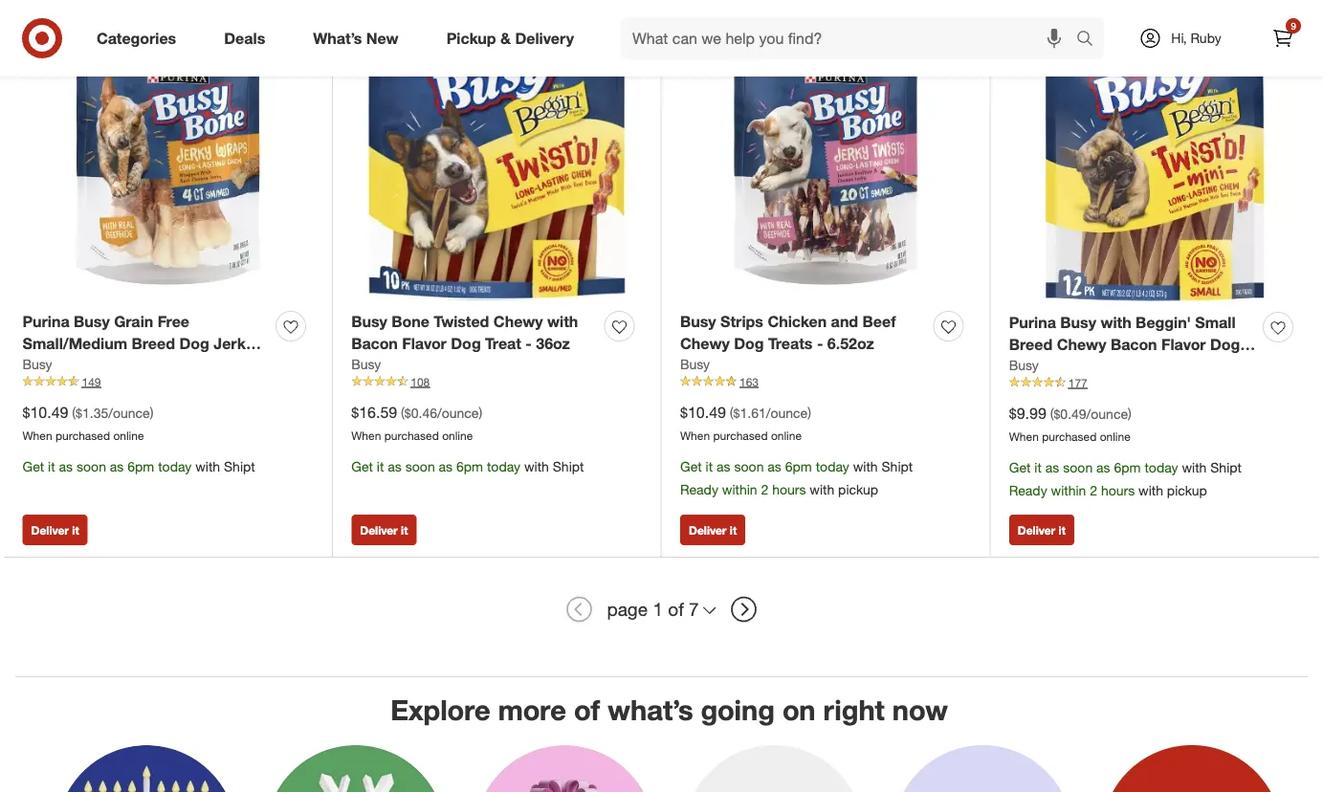 Task type: locate. For each thing, give the bounding box(es) containing it.
get it as soon as 6pm today with shipt
[[22, 458, 255, 475], [351, 458, 584, 475]]

1 get it as soon as 6pm today with shipt from the left
[[22, 458, 255, 475]]

deals
[[224, 29, 265, 47]]

busy up $10.49 ( $1.35 /ounce ) when purchased online
[[22, 356, 52, 372]]

149 link
[[22, 374, 313, 391]]

1 horizontal spatial get it as soon as 6pm today with shipt
[[351, 458, 584, 475]]

( for busy strips chicken and beef chewy dog treats - 6.52oz
[[730, 404, 734, 421]]

within down $10.49 ( $1.61 /ounce ) when purchased online
[[722, 481, 758, 497]]

search
[[1068, 31, 1114, 49]]

treat
[[485, 334, 521, 353]]

online inside $9.99 ( $0.49 /ounce ) when purchased online
[[1100, 429, 1131, 444]]

chicken
[[768, 312, 827, 331]]

busy left bone in the top of the page
[[351, 312, 387, 331]]

beggin'
[[1136, 313, 1191, 332]]

$10.49 inside $10.49 ( $1.35 /ounce ) when purchased online
[[22, 403, 68, 422]]

purchased inside $10.49 ( $1.61 /ounce ) when purchased online
[[713, 428, 768, 443]]

) inside $9.99 ( $0.49 /ounce ) when purchased online
[[1128, 405, 1132, 422]]

4 deliver from the left
[[1018, 523, 1056, 537]]

(
[[72, 404, 76, 421], [401, 404, 405, 421], [730, 404, 734, 421], [1050, 405, 1054, 422]]

bacon
[[351, 334, 398, 353], [1111, 335, 1157, 354]]

0 horizontal spatial flavor
[[402, 334, 447, 353]]

busy strips chicken and beef chewy dog treats - 6.52oz link
[[680, 311, 926, 355]]

of inside page 1 of 7 "dropdown button"
[[668, 598, 684, 620]]

ready down the $9.99
[[1009, 482, 1048, 498]]

deliver it for purina busy with beggin'  small breed chewy bacon flavor dog treats twist'd mini - 12ct pouch
[[1018, 523, 1066, 537]]

as
[[59, 458, 73, 475], [110, 458, 124, 475], [388, 458, 402, 475], [439, 458, 453, 475], [717, 458, 731, 475], [768, 458, 782, 475], [1046, 459, 1060, 475], [1097, 459, 1111, 475]]

deliver for busy strips chicken and beef chewy dog treats - 6.52oz
[[689, 523, 727, 537]]

get down $10.49 ( $1.61 /ounce ) when purchased online
[[680, 458, 702, 475]]

0 horizontal spatial $10.49
[[22, 403, 68, 422]]

right
[[824, 693, 885, 727]]

- inside purina busy with beggin'  small breed chewy bacon flavor dog treats twist'd mini - 12ct pouch
[[1148, 357, 1155, 376]]

0 vertical spatial of
[[668, 598, 684, 620]]

4 deliver it button from the left
[[1009, 515, 1075, 545]]

1 horizontal spatial -
[[817, 334, 823, 353]]

new
[[366, 29, 399, 47]]

going
[[701, 693, 775, 727]]

0 horizontal spatial dog
[[451, 334, 481, 353]]

get it as soon as 6pm today with shipt ready within 2 hours with pickup down $9.99 ( $0.49 /ounce ) when purchased online
[[1009, 459, 1242, 498]]

1 horizontal spatial chewy
[[680, 334, 730, 353]]

deliver
[[31, 523, 69, 537], [360, 523, 398, 537], [689, 523, 727, 537], [1018, 523, 1056, 537]]

when inside $9.99 ( $0.49 /ounce ) when purchased online
[[1009, 429, 1039, 444]]

busy link up $10.49 ( $1.35 /ounce ) when purchased online
[[22, 355, 52, 374]]

purchased for purina busy with beggin'  small breed chewy bacon flavor dog treats twist'd mini - 12ct pouch
[[1042, 429, 1097, 444]]

dog up pouch
[[1210, 335, 1241, 354]]

online down the "149" link
[[113, 428, 144, 443]]

( for busy bone twisted chewy with bacon flavor dog treat - 36oz
[[401, 404, 405, 421]]

purina busy with beggin'  small breed chewy bacon flavor dog treats twist'd mini - 12ct pouch link
[[1009, 312, 1256, 376]]

busy link up $16.59 on the bottom left of page
[[351, 355, 381, 374]]

get it as soon as 6pm today with shipt ready within 2 hours with pickup down $10.49 ( $1.61 /ounce ) when purchased online
[[680, 458, 913, 497]]

purchased down $1.35
[[55, 428, 110, 443]]

page
[[607, 598, 648, 620]]

1 horizontal spatial get it as soon as 6pm today with shipt ready within 2 hours with pickup
[[1009, 459, 1242, 498]]

busy up $10.49 ( $1.61 /ounce ) when purchased online
[[680, 356, 710, 372]]

it
[[48, 458, 55, 475], [377, 458, 384, 475], [706, 458, 713, 475], [1035, 459, 1042, 475], [72, 523, 79, 537], [401, 523, 408, 537], [730, 523, 737, 537], [1059, 523, 1066, 537]]

1 horizontal spatial pickup
[[1167, 482, 1208, 498]]

busy
[[351, 312, 387, 331], [680, 312, 716, 331], [1061, 313, 1097, 332], [22, 356, 52, 372], [351, 356, 381, 372], [680, 356, 710, 372], [1009, 356, 1039, 373]]

of right more at the left
[[574, 693, 600, 727]]

chewy
[[494, 312, 543, 331], [680, 334, 730, 353], [1057, 335, 1107, 354]]

purchased inside $10.49 ( $1.35 /ounce ) when purchased online
[[55, 428, 110, 443]]

on
[[783, 693, 816, 727]]

-
[[526, 334, 532, 353], [817, 334, 823, 353], [1148, 357, 1155, 376]]

online down 163 link
[[771, 428, 802, 443]]

dog down the twisted
[[451, 334, 481, 353]]

/ounce inside $9.99 ( $0.49 /ounce ) when purchased online
[[1087, 405, 1128, 422]]

today
[[158, 458, 192, 475], [487, 458, 521, 475], [816, 458, 850, 475], [1145, 459, 1179, 475]]

0 horizontal spatial of
[[574, 693, 600, 727]]

dog inside purina busy with beggin'  small breed chewy bacon flavor dog treats twist'd mini - 12ct pouch
[[1210, 335, 1241, 354]]

$10.49 left $1.61
[[680, 403, 726, 422]]

bacon inside busy bone twisted chewy with bacon flavor dog treat - 36oz
[[351, 334, 398, 353]]

6pm down $10.49 ( $1.61 /ounce ) when purchased online
[[785, 458, 812, 475]]

chewy inside busy bone twisted chewy with bacon flavor dog treat - 36oz
[[494, 312, 543, 331]]

1 horizontal spatial hours
[[1101, 482, 1135, 498]]

busy inside busy bone twisted chewy with bacon flavor dog treat - 36oz
[[351, 312, 387, 331]]

treats down chicken at the top right of page
[[769, 334, 813, 353]]

0 horizontal spatial -
[[526, 334, 532, 353]]

when for busy strips chicken and beef chewy dog treats - 6.52oz
[[680, 428, 710, 443]]

busy up twist'd
[[1061, 313, 1097, 332]]

) inside $10.49 ( $1.61 /ounce ) when purchased online
[[808, 404, 812, 421]]

purchased inside $16.59 ( $0.46 /ounce ) when purchased online
[[384, 428, 439, 443]]

purina busy with beggin'  small breed chewy bacon flavor dog treats twist'd mini - 12ct pouch image
[[1009, 9, 1301, 301], [1009, 9, 1301, 301]]

soon down $10.49 ( $1.61 /ounce ) when purchased online
[[734, 458, 764, 475]]

small
[[1196, 313, 1236, 332]]

0 horizontal spatial bacon
[[351, 334, 398, 353]]

0 horizontal spatial chewy
[[494, 312, 543, 331]]

chewy down the strips
[[680, 334, 730, 353]]

online inside $16.59 ( $0.46 /ounce ) when purchased online
[[442, 428, 473, 443]]

$16.59 ( $0.46 /ounce ) when purchased online
[[351, 403, 483, 443]]

when inside $10.49 ( $1.35 /ounce ) when purchased online
[[22, 428, 52, 443]]

get down $16.59 on the bottom left of page
[[351, 458, 373, 475]]

2 get it as soon as 6pm today with shipt from the left
[[351, 458, 584, 475]]

2
[[761, 481, 769, 497], [1090, 482, 1098, 498]]

with inside busy bone twisted chewy with bacon flavor dog treat - 36oz
[[547, 312, 578, 331]]

busy for busy strips chicken and beef chewy dog treats - 6.52oz
[[680, 312, 716, 331]]

2 $10.49 from the left
[[680, 403, 726, 422]]

get it as soon as 6pm today with shipt down $10.49 ( $1.35 /ounce ) when purchased online
[[22, 458, 255, 475]]

ready for $10.49
[[680, 481, 719, 497]]

hours down $9.99 ( $0.49 /ounce ) when purchased online
[[1101, 482, 1135, 498]]

flavor up 12ct
[[1162, 335, 1206, 354]]

busy for busy link for breed
[[1009, 356, 1039, 373]]

) down 177 link
[[1128, 405, 1132, 422]]

chewy inside busy strips chicken and beef chewy dog treats - 6.52oz
[[680, 334, 730, 353]]

$10.49
[[22, 403, 68, 422], [680, 403, 726, 422]]

2 down $9.99 ( $0.49 /ounce ) when purchased online
[[1090, 482, 1098, 498]]

purina busy grain free small/medium breed dog jerky rawhide treats jerky wraps beefhide & chicken dog treats - 4ct pouch image
[[22, 9, 313, 300], [22, 9, 313, 300]]

deliver it button for purina busy with beggin'  small breed chewy bacon flavor dog treats twist'd mini - 12ct pouch
[[1009, 515, 1075, 545]]

) down 163 link
[[808, 404, 812, 421]]

1 deliver it from the left
[[31, 523, 79, 537]]

purchased inside $9.99 ( $0.49 /ounce ) when purchased online
[[1042, 429, 1097, 444]]

get
[[22, 458, 44, 475], [351, 458, 373, 475], [680, 458, 702, 475], [1009, 459, 1031, 475]]

6.52oz
[[828, 334, 875, 353]]

pickup & delivery
[[447, 29, 574, 47]]

purchased
[[55, 428, 110, 443], [384, 428, 439, 443], [713, 428, 768, 443], [1042, 429, 1097, 444]]

0 horizontal spatial within
[[722, 481, 758, 497]]

pickup for busy strips chicken and beef chewy dog treats - 6.52oz
[[838, 481, 879, 497]]

purina
[[1009, 313, 1056, 332]]

busy link for breed
[[1009, 356, 1039, 375]]

( inside $9.99 ( $0.49 /ounce ) when purchased online
[[1050, 405, 1054, 422]]

2 horizontal spatial -
[[1148, 357, 1155, 376]]

dog down the strips
[[734, 334, 764, 353]]

bacon up mini
[[1111, 335, 1157, 354]]

$0.46
[[405, 404, 437, 421]]

108 link
[[351, 374, 642, 391]]

hours
[[772, 481, 806, 497], [1101, 482, 1135, 498]]

purchased down $0.46
[[384, 428, 439, 443]]

- right mini
[[1148, 357, 1155, 376]]

categories link
[[80, 17, 200, 59]]

)
[[150, 404, 154, 421], [479, 404, 483, 421], [808, 404, 812, 421], [1128, 405, 1132, 422]]

1 horizontal spatial $10.49
[[680, 403, 726, 422]]

deliver it
[[31, 523, 79, 537], [360, 523, 408, 537], [689, 523, 737, 537], [1018, 523, 1066, 537]]

1 vertical spatial of
[[574, 693, 600, 727]]

what's new
[[313, 29, 399, 47]]

flavor
[[402, 334, 447, 353], [1162, 335, 1206, 354]]

busy strips chicken and beef chewy dog treats - 6.52oz image
[[680, 9, 971, 300], [680, 9, 971, 300]]

3 deliver it button from the left
[[680, 515, 746, 545]]

1 horizontal spatial flavor
[[1162, 335, 1206, 354]]

when for busy bone twisted chewy with bacon flavor dog treat - 36oz
[[351, 428, 381, 443]]

0 horizontal spatial pickup
[[838, 481, 879, 497]]

bacon down bone in the top of the page
[[351, 334, 398, 353]]

get it as soon as 6pm today with shipt for $16.59
[[351, 458, 584, 475]]

of
[[668, 598, 684, 620], [574, 693, 600, 727]]

1 $10.49 from the left
[[22, 403, 68, 422]]

pickup & delivery link
[[430, 17, 598, 59]]

2 for $10.49
[[761, 481, 769, 497]]

purina busy with beggin'  small breed chewy bacon flavor dog treats twist'd mini - 12ct pouch
[[1009, 313, 1241, 376]]

6pm down $9.99 ( $0.49 /ounce ) when purchased online
[[1114, 459, 1141, 475]]

- inside busy strips chicken and beef chewy dog treats - 6.52oz
[[817, 334, 823, 353]]

what's
[[608, 693, 693, 727]]

dog
[[451, 334, 481, 353], [734, 334, 764, 353], [1210, 335, 1241, 354]]

$16.59
[[351, 403, 397, 422]]

- left 6.52oz
[[817, 334, 823, 353]]

busy down breed in the top of the page
[[1009, 356, 1039, 373]]

ready for $9.99
[[1009, 482, 1048, 498]]

2 horizontal spatial dog
[[1210, 335, 1241, 354]]

0 horizontal spatial get it as soon as 6pm today with shipt
[[22, 458, 255, 475]]

0 horizontal spatial treats
[[769, 334, 813, 353]]

online down '108' link
[[442, 428, 473, 443]]

of right 1
[[668, 598, 684, 620]]

online inside $10.49 ( $1.61 /ounce ) when purchased online
[[771, 428, 802, 443]]

when inside $10.49 ( $1.61 /ounce ) when purchased online
[[680, 428, 710, 443]]

within
[[722, 481, 758, 497], [1051, 482, 1086, 498]]

( inside $16.59 ( $0.46 /ounce ) when purchased online
[[401, 404, 405, 421]]

2 deliver it button from the left
[[351, 515, 417, 545]]

soon down $16.59 ( $0.46 /ounce ) when purchased online in the bottom left of the page
[[405, 458, 435, 475]]

busy bone twisted chewy with bacon flavor dog treat - 36oz image
[[351, 9, 642, 300], [351, 9, 642, 300]]

0 horizontal spatial hours
[[772, 481, 806, 497]]

1 horizontal spatial treats
[[1009, 357, 1054, 376]]

flavor down bone in the top of the page
[[402, 334, 447, 353]]

2 for $9.99
[[1090, 482, 1098, 498]]

$10.49 inside $10.49 ( $1.61 /ounce ) when purchased online
[[680, 403, 726, 422]]

pickup for purina busy with beggin'  small breed chewy bacon flavor dog treats twist'd mini - 12ct pouch
[[1167, 482, 1208, 498]]

more
[[498, 693, 566, 727]]

ready down $10.49 ( $1.61 /ounce ) when purchased online
[[680, 481, 719, 497]]

2 deliver it from the left
[[360, 523, 408, 537]]

explore
[[391, 693, 491, 727]]

0 horizontal spatial 2
[[761, 481, 769, 497]]

7
[[689, 598, 699, 620]]

get it as soon as 6pm today with shipt for $10.49
[[22, 458, 255, 475]]

3 deliver it from the left
[[689, 523, 737, 537]]

when
[[22, 428, 52, 443], [351, 428, 381, 443], [680, 428, 710, 443], [1009, 429, 1039, 444]]

with
[[547, 312, 578, 331], [1101, 313, 1132, 332], [195, 458, 220, 475], [524, 458, 549, 475], [853, 458, 878, 475], [1182, 459, 1207, 475], [810, 481, 835, 497], [1139, 482, 1164, 498]]

1 horizontal spatial dog
[[734, 334, 764, 353]]

soon down $10.49 ( $1.35 /ounce ) when purchased online
[[76, 458, 106, 475]]

busy link for chewy
[[680, 355, 710, 374]]

/ounce down '108' link
[[437, 404, 479, 421]]

1 horizontal spatial bacon
[[1111, 335, 1157, 354]]

chewy up twist'd
[[1057, 335, 1107, 354]]

0 horizontal spatial get it as soon as 6pm today with shipt ready within 2 hours with pickup
[[680, 458, 913, 497]]

4 deliver it from the left
[[1018, 523, 1066, 537]]

online for purina busy with beggin'  small breed chewy bacon flavor dog treats twist'd mini - 12ct pouch
[[1100, 429, 1131, 444]]

busy for busy link corresponding to chewy
[[680, 356, 710, 372]]

ruby
[[1191, 30, 1222, 46]]

today down '108' link
[[487, 458, 521, 475]]

) down the "149" link
[[150, 404, 154, 421]]

purchased down $1.61
[[713, 428, 768, 443]]

treats down breed in the top of the page
[[1009, 357, 1054, 376]]

0 vertical spatial treats
[[769, 334, 813, 353]]

pickup
[[838, 481, 879, 497], [1167, 482, 1208, 498]]

&
[[500, 29, 511, 47]]

get it as soon as 6pm today with shipt ready within 2 hours with pickup
[[680, 458, 913, 497], [1009, 459, 1242, 498]]

busy link
[[22, 355, 52, 374], [351, 355, 381, 374], [680, 355, 710, 374], [1009, 356, 1039, 375]]

2 deliver from the left
[[360, 523, 398, 537]]

2 horizontal spatial chewy
[[1057, 335, 1107, 354]]

) inside $16.59 ( $0.46 /ounce ) when purchased online
[[479, 404, 483, 421]]

hours down $10.49 ( $1.61 /ounce ) when purchased online
[[772, 481, 806, 497]]

177 link
[[1009, 375, 1301, 391]]

ready
[[680, 481, 719, 497], [1009, 482, 1048, 498]]

149
[[82, 375, 101, 389]]

0 horizontal spatial ready
[[680, 481, 719, 497]]

purchased down the $0.49 on the bottom of page
[[1042, 429, 1097, 444]]

/ounce inside $10.49 ( $1.61 /ounce ) when purchased online
[[766, 404, 808, 421]]

2 down $10.49 ( $1.61 /ounce ) when purchased online
[[761, 481, 769, 497]]

/ounce down 163 link
[[766, 404, 808, 421]]

flavor inside purina busy with beggin'  small breed chewy bacon flavor dog treats twist'd mini - 12ct pouch
[[1162, 335, 1206, 354]]

get down the $9.99
[[1009, 459, 1031, 475]]

busy for busy link corresponding to bacon
[[351, 356, 381, 372]]

busy inside busy strips chicken and beef chewy dog treats - 6.52oz
[[680, 312, 716, 331]]

6pm
[[127, 458, 154, 475], [456, 458, 483, 475], [785, 458, 812, 475], [1114, 459, 1141, 475]]

online for busy bone twisted chewy with bacon flavor dog treat - 36oz
[[442, 428, 473, 443]]

1 horizontal spatial 2
[[1090, 482, 1098, 498]]

get it as soon as 6pm today with shipt ready within 2 hours with pickup for $9.99
[[1009, 459, 1242, 498]]

busy link down breed in the top of the page
[[1009, 356, 1039, 375]]

$0.49
[[1054, 405, 1087, 422]]

delivery
[[515, 29, 574, 47]]

) down '108' link
[[479, 404, 483, 421]]

) inside $10.49 ( $1.35 /ounce ) when purchased online
[[150, 404, 154, 421]]

bone
[[392, 312, 430, 331]]

1 horizontal spatial of
[[668, 598, 684, 620]]

1 vertical spatial treats
[[1009, 357, 1054, 376]]

1 horizontal spatial ready
[[1009, 482, 1048, 498]]

within for $9.99
[[1051, 482, 1086, 498]]

/ounce inside $16.59 ( $0.46 /ounce ) when purchased online
[[437, 404, 479, 421]]

163
[[740, 375, 759, 389]]

today down 177 link
[[1145, 459, 1179, 475]]

/ounce down 177
[[1087, 405, 1128, 422]]

purchased for busy bone twisted chewy with bacon flavor dog treat - 36oz
[[384, 428, 439, 443]]

hours for $9.99
[[1101, 482, 1135, 498]]

chewy up treat
[[494, 312, 543, 331]]

when inside $16.59 ( $0.46 /ounce ) when purchased online
[[351, 428, 381, 443]]

get it as soon as 6pm today with shipt down $16.59 ( $0.46 /ounce ) when purchased online in the bottom left of the page
[[351, 458, 584, 475]]

( inside $10.49 ( $1.61 /ounce ) when purchased online
[[730, 404, 734, 421]]

1 horizontal spatial within
[[1051, 482, 1086, 498]]

3 deliver from the left
[[689, 523, 727, 537]]

page 1 of 7
[[607, 598, 699, 620]]

busy link up $10.49 ( $1.61 /ounce ) when purchased online
[[680, 355, 710, 374]]

online down 177 link
[[1100, 429, 1131, 444]]

deliver it button
[[22, 515, 88, 545], [351, 515, 417, 545], [680, 515, 746, 545], [1009, 515, 1075, 545]]

$10.49 left $1.35
[[22, 403, 68, 422]]

of for more
[[574, 693, 600, 727]]

within down $9.99 ( $0.49 /ounce ) when purchased online
[[1051, 482, 1086, 498]]

- left 36oz
[[526, 334, 532, 353]]

of for 1
[[668, 598, 684, 620]]

/ounce down the "149" link
[[108, 404, 150, 421]]

when for purina busy with beggin'  small breed chewy bacon flavor dog treats twist'd mini - 12ct pouch
[[1009, 429, 1039, 444]]

/ounce
[[108, 404, 150, 421], [437, 404, 479, 421], [766, 404, 808, 421], [1087, 405, 1128, 422]]

$1.61
[[734, 404, 766, 421]]

busy left the strips
[[680, 312, 716, 331]]

busy up $16.59 on the bottom left of page
[[351, 356, 381, 372]]



Task type: describe. For each thing, give the bounding box(es) containing it.
strips
[[721, 312, 764, 331]]

and
[[831, 312, 859, 331]]

today down the "149" link
[[158, 458, 192, 475]]

deals link
[[208, 17, 289, 59]]

treats inside busy strips chicken and beef chewy dog treats - 6.52oz
[[769, 334, 813, 353]]

/ounce for busy bone twisted chewy with bacon flavor dog treat - 36oz
[[437, 404, 479, 421]]

What can we help you find? suggestions appear below search field
[[621, 17, 1081, 59]]

1 deliver it button from the left
[[22, 515, 88, 545]]

hours for $10.49
[[772, 481, 806, 497]]

dog inside busy bone twisted chewy with bacon flavor dog treat - 36oz
[[451, 334, 481, 353]]

) for purina busy with beggin'  small breed chewy bacon flavor dog treats twist'd mini - 12ct pouch
[[1128, 405, 1132, 422]]

$1.35
[[76, 404, 108, 421]]

163 link
[[680, 374, 971, 391]]

busy bone twisted chewy with bacon flavor dog treat - 36oz
[[351, 312, 578, 353]]

chewy inside purina busy with beggin'  small breed chewy bacon flavor dog treats twist'd mini - 12ct pouch
[[1057, 335, 1107, 354]]

1 deliver from the left
[[31, 523, 69, 537]]

deliver it button for busy strips chicken and beef chewy dog treats - 6.52oz
[[680, 515, 746, 545]]

what's
[[313, 29, 362, 47]]

deliver it for busy bone twisted chewy with bacon flavor dog treat - 36oz
[[360, 523, 408, 537]]

6pm down $16.59 ( $0.46 /ounce ) when purchased online in the bottom left of the page
[[456, 458, 483, 475]]

explore more of what's going on right now
[[391, 693, 948, 727]]

36oz
[[536, 334, 570, 353]]

search button
[[1068, 17, 1114, 63]]

busy inside purina busy with beggin'  small breed chewy bacon flavor dog treats twist'd mini - 12ct pouch
[[1061, 313, 1097, 332]]

) for busy strips chicken and beef chewy dog treats - 6.52oz
[[808, 404, 812, 421]]

deliver it button for busy bone twisted chewy with bacon flavor dog treat - 36oz
[[351, 515, 417, 545]]

busy for busy link on top of $10.49 ( $1.35 /ounce ) when purchased online
[[22, 356, 52, 372]]

9 link
[[1262, 17, 1304, 59]]

bacon inside purina busy with beggin'  small breed chewy bacon flavor dog treats twist'd mini - 12ct pouch
[[1111, 335, 1157, 354]]

$9.99 ( $0.49 /ounce ) when purchased online
[[1009, 404, 1132, 444]]

1
[[653, 598, 663, 620]]

pouch
[[1194, 357, 1240, 376]]

busy strips chicken and beef chewy dog treats - 6.52oz
[[680, 312, 896, 353]]

pickup
[[447, 29, 496, 47]]

deliver for busy bone twisted chewy with bacon flavor dog treat - 36oz
[[360, 523, 398, 537]]

get it as soon as 6pm today with shipt ready within 2 hours with pickup for $10.49
[[680, 458, 913, 497]]

$10.49 for $1.61
[[680, 403, 726, 422]]

deliver for purina busy with beggin'  small breed chewy bacon flavor dog treats twist'd mini - 12ct pouch
[[1018, 523, 1056, 537]]

( inside $10.49 ( $1.35 /ounce ) when purchased online
[[72, 404, 76, 421]]

busy link for bacon
[[351, 355, 381, 374]]

mini
[[1113, 357, 1144, 376]]

/ounce for busy strips chicken and beef chewy dog treats - 6.52oz
[[766, 404, 808, 421]]

12ct
[[1159, 357, 1190, 376]]

$9.99
[[1009, 404, 1047, 423]]

twisted
[[434, 312, 489, 331]]

dog inside busy strips chicken and beef chewy dog treats - 6.52oz
[[734, 334, 764, 353]]

flavor inside busy bone twisted chewy with bacon flavor dog treat - 36oz
[[402, 334, 447, 353]]

get down $10.49 ( $1.35 /ounce ) when purchased online
[[22, 458, 44, 475]]

deliver it for busy strips chicken and beef chewy dog treats - 6.52oz
[[689, 523, 737, 537]]

what's new link
[[297, 17, 423, 59]]

/ounce inside $10.49 ( $1.35 /ounce ) when purchased online
[[108, 404, 150, 421]]

- inside busy bone twisted chewy with bacon flavor dog treat - 36oz
[[526, 334, 532, 353]]

breed
[[1009, 335, 1053, 354]]

busy bone twisted chewy with bacon flavor dog treat - 36oz link
[[351, 311, 597, 355]]

$10.49 ( $1.35 /ounce ) when purchased online
[[22, 403, 154, 443]]

( for purina busy with beggin'  small breed chewy bacon flavor dog treats twist'd mini - 12ct pouch
[[1050, 405, 1054, 422]]

hi,
[[1172, 30, 1187, 46]]

177
[[1069, 376, 1088, 390]]

108
[[411, 375, 430, 389]]

busy for busy bone twisted chewy with bacon flavor dog treat - 36oz
[[351, 312, 387, 331]]

$10.49 ( $1.61 /ounce ) when purchased online
[[680, 403, 812, 443]]

soon down $9.99 ( $0.49 /ounce ) when purchased online
[[1063, 459, 1093, 475]]

hi, ruby
[[1172, 30, 1222, 46]]

page 1 of 7 button
[[598, 588, 725, 630]]

6pm down $10.49 ( $1.35 /ounce ) when purchased online
[[127, 458, 154, 475]]

/ounce for purina busy with beggin'  small breed chewy bacon flavor dog treats twist'd mini - 12ct pouch
[[1087, 405, 1128, 422]]

treats inside purina busy with beggin'  small breed chewy bacon flavor dog treats twist'd mini - 12ct pouch
[[1009, 357, 1054, 376]]

beef
[[863, 312, 896, 331]]

with inside purina busy with beggin'  small breed chewy bacon flavor dog treats twist'd mini - 12ct pouch
[[1101, 313, 1132, 332]]

) for busy bone twisted chewy with bacon flavor dog treat - 36oz
[[479, 404, 483, 421]]

twist'd
[[1058, 357, 1109, 376]]

online for busy strips chicken and beef chewy dog treats - 6.52oz
[[771, 428, 802, 443]]

purchased for busy strips chicken and beef chewy dog treats - 6.52oz
[[713, 428, 768, 443]]

now
[[893, 693, 948, 727]]

categories
[[97, 29, 176, 47]]

online inside $10.49 ( $1.35 /ounce ) when purchased online
[[113, 428, 144, 443]]

$10.49 for $1.35
[[22, 403, 68, 422]]

today down 163 link
[[816, 458, 850, 475]]

within for $10.49
[[722, 481, 758, 497]]

9
[[1291, 20, 1296, 32]]



Task type: vqa. For each thing, say whether or not it's contained in the screenshot.
the leftmost of
yes



